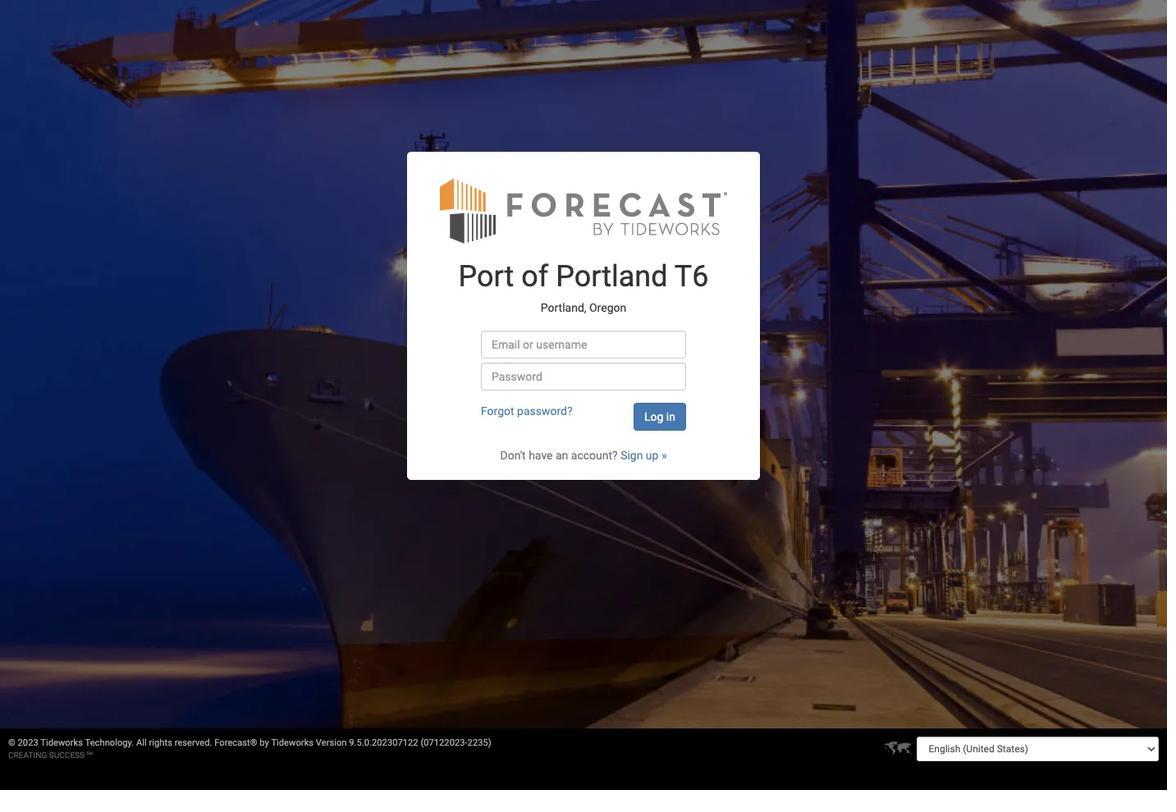 Task type: describe. For each thing, give the bounding box(es) containing it.
forgot password? log in
[[481, 405, 676, 424]]

portland
[[556, 260, 668, 294]]

t6
[[675, 260, 709, 294]]

account?
[[571, 449, 618, 462]]

by
[[260, 738, 269, 749]]

success
[[49, 751, 85, 760]]

forecast® by tideworks image
[[440, 177, 728, 245]]

forgot password? link
[[481, 405, 573, 418]]

2023
[[18, 738, 38, 749]]

rights
[[149, 738, 172, 749]]

port of portland t6 portland, oregon
[[459, 260, 709, 314]]

version
[[316, 738, 347, 749]]

port
[[459, 260, 514, 294]]

technology.
[[85, 738, 134, 749]]

creating
[[8, 751, 47, 760]]

2 tideworks from the left
[[271, 738, 314, 749]]

9.5.0.202307122
[[349, 738, 419, 749]]

sign up » link
[[621, 449, 667, 462]]

of
[[522, 260, 549, 294]]

»
[[662, 449, 667, 462]]

log
[[645, 411, 664, 424]]

Password password field
[[481, 363, 687, 391]]

don't have an account? sign up »
[[501, 449, 667, 462]]

(07122023-
[[421, 738, 468, 749]]

have
[[529, 449, 553, 462]]



Task type: locate. For each thing, give the bounding box(es) containing it.
1 tideworks from the left
[[40, 738, 83, 749]]

all
[[136, 738, 147, 749]]

in
[[667, 411, 676, 424]]

log in button
[[634, 403, 687, 431]]

1 horizontal spatial tideworks
[[271, 738, 314, 749]]

℠
[[87, 751, 93, 760]]

password?
[[517, 405, 573, 418]]

oregon
[[590, 301, 627, 314]]

tideworks up success
[[40, 738, 83, 749]]

up
[[646, 449, 659, 462]]

forecast®
[[215, 738, 257, 749]]

© 2023 tideworks technology. all rights reserved. forecast® by tideworks version 9.5.0.202307122 (07122023-2235) creating success ℠
[[8, 738, 492, 760]]

tideworks
[[40, 738, 83, 749], [271, 738, 314, 749]]

don't
[[501, 449, 526, 462]]

0 horizontal spatial tideworks
[[40, 738, 83, 749]]

sign
[[621, 449, 643, 462]]

tideworks right by
[[271, 738, 314, 749]]

Email or username text field
[[481, 331, 687, 359]]

forgot
[[481, 405, 515, 418]]

portland,
[[541, 301, 587, 314]]

reserved.
[[175, 738, 212, 749]]

©
[[8, 738, 15, 749]]

an
[[556, 449, 569, 462]]

2235)
[[468, 738, 492, 749]]



Task type: vqa. For each thing, say whether or not it's contained in the screenshot.
SUDU5321424 found
no



